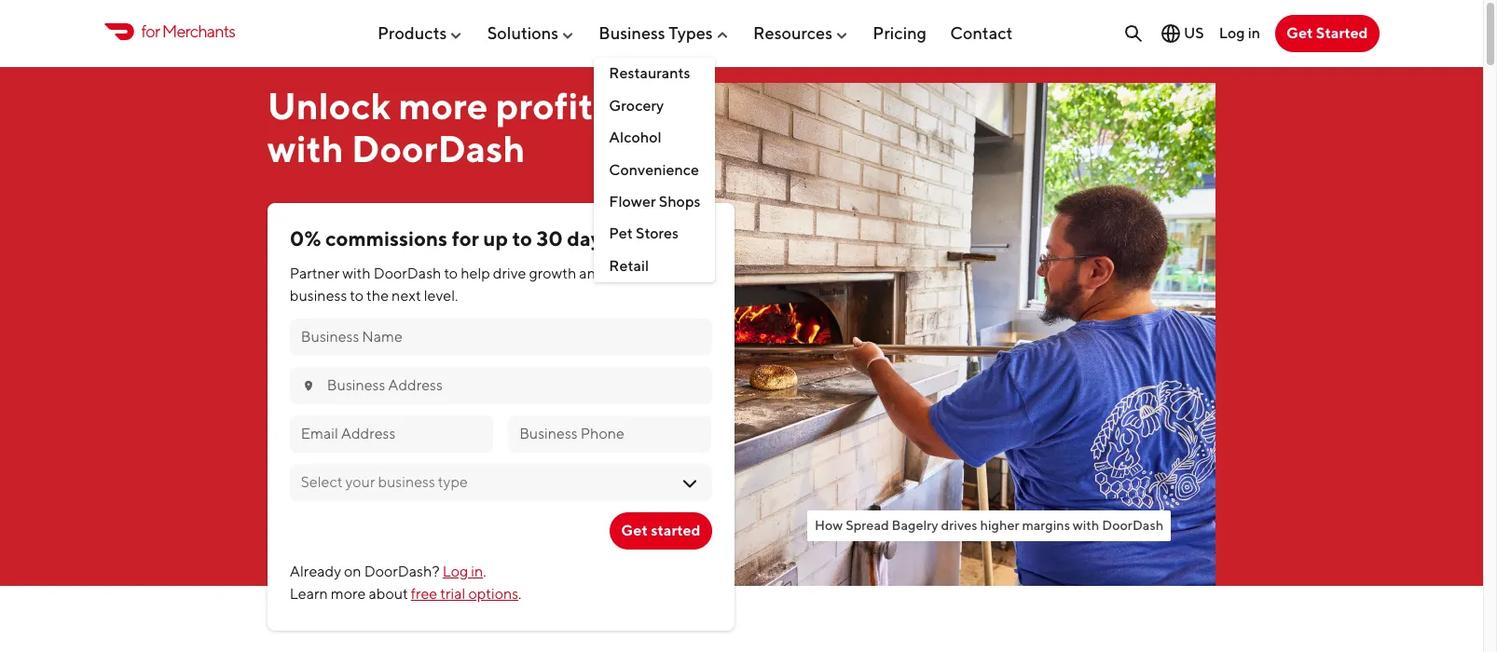 Task type: locate. For each thing, give the bounding box(es) containing it.
with up the
[[342, 264, 371, 282]]

days
[[567, 227, 611, 251]]

bagelry
[[892, 517, 938, 533]]

doordash
[[351, 127, 525, 170], [374, 264, 441, 282], [1102, 517, 1164, 533]]

on
[[344, 563, 361, 581]]

0% commissions for up to 30 days
[[290, 227, 611, 251]]

for inside 'link'
[[141, 22, 160, 41]]

pricing link
[[873, 16, 927, 50]]

next
[[392, 287, 421, 305]]

log
[[1219, 24, 1245, 42], [443, 563, 468, 581]]

1 horizontal spatial log
[[1219, 24, 1245, 42]]

for
[[141, 22, 160, 41], [452, 227, 479, 251]]

with up 0%
[[267, 127, 344, 170]]

get left started
[[621, 522, 648, 539]]

more
[[398, 84, 488, 128], [331, 585, 366, 603]]

with
[[267, 127, 344, 170], [342, 264, 371, 282], [1073, 517, 1099, 533]]

growth
[[529, 264, 576, 282]]

0 horizontal spatial in
[[471, 563, 483, 581]]

2 horizontal spatial to
[[512, 227, 532, 251]]

margins
[[1022, 517, 1070, 533]]

to left the
[[350, 287, 364, 305]]

for left merchants
[[141, 22, 160, 41]]

1 vertical spatial to
[[444, 264, 458, 282]]

1 horizontal spatial to
[[444, 264, 458, 282]]

get started
[[621, 522, 701, 539]]

doordash up next
[[374, 264, 441, 282]]

1 vertical spatial log in link
[[443, 563, 483, 581]]

0 horizontal spatial log
[[443, 563, 468, 581]]

0 horizontal spatial for
[[141, 22, 160, 41]]

business types
[[599, 23, 713, 43]]

get left started at the top right of the page
[[1286, 24, 1313, 42]]

0 horizontal spatial to
[[350, 287, 364, 305]]

in right the us
[[1248, 24, 1260, 42]]

0 vertical spatial log in link
[[1219, 24, 1260, 42]]

spread bagelry image
[[653, 83, 1216, 586]]

solutions link
[[487, 16, 575, 50]]

1 horizontal spatial log in link
[[1219, 24, 1260, 42]]

resources
[[753, 23, 833, 43]]

in up free trial options link
[[471, 563, 483, 581]]

options
[[468, 585, 518, 603]]

up
[[483, 227, 508, 251]]

to left help
[[444, 264, 458, 282]]

the
[[366, 287, 389, 305]]

restaurants
[[609, 65, 690, 82]]

log in link up free trial options link
[[443, 563, 483, 581]]

and
[[579, 264, 605, 282]]

Email Address email field
[[301, 424, 482, 444]]

already on doordash? log in . learn more about free trial options .
[[290, 563, 522, 603]]

0 vertical spatial in
[[1248, 24, 1260, 42]]

doordash inside partner with doordash to help drive growth and take your business to the next level.
[[374, 264, 441, 282]]

0 vertical spatial for
[[141, 22, 160, 41]]

1 horizontal spatial for
[[452, 227, 479, 251]]

us
[[1184, 24, 1204, 42]]

0%
[[290, 227, 321, 251]]

Business Address text field
[[327, 375, 701, 396]]

0 horizontal spatial log in link
[[443, 563, 483, 581]]

log right the us
[[1219, 24, 1245, 42]]

unlock
[[267, 84, 391, 128]]

more down the products link at the top of the page
[[398, 84, 488, 128]]

1 vertical spatial log
[[443, 563, 468, 581]]

in inside already on doordash? log in . learn more about free trial options .
[[471, 563, 483, 581]]

30
[[536, 227, 563, 251]]

log in link
[[1219, 24, 1260, 42], [443, 563, 483, 581]]

restaurants link
[[594, 58, 715, 90]]

flower
[[609, 193, 656, 211]]

0 vertical spatial doordash
[[351, 127, 525, 170]]

with right margins
[[1073, 517, 1099, 533]]

in
[[1248, 24, 1260, 42], [471, 563, 483, 581]]

. right "trial"
[[518, 585, 522, 603]]

0 vertical spatial more
[[398, 84, 488, 128]]

1 vertical spatial more
[[331, 585, 366, 603]]

for left "up"
[[452, 227, 479, 251]]

profits
[[496, 84, 610, 128]]

0 vertical spatial .
[[483, 563, 486, 581]]

log up "trial"
[[443, 563, 468, 581]]

with inside 'unlock more profits with doordash'
[[267, 127, 344, 170]]

log in link right the us
[[1219, 24, 1260, 42]]

0 horizontal spatial more
[[331, 585, 366, 603]]

grocery
[[609, 97, 664, 114]]

.
[[483, 563, 486, 581], [518, 585, 522, 603]]

0 vertical spatial with
[[267, 127, 344, 170]]

get started button
[[1275, 15, 1379, 52]]

1 horizontal spatial more
[[398, 84, 488, 128]]

globe line image
[[1160, 22, 1182, 45]]

1 vertical spatial get
[[621, 522, 648, 539]]

1 vertical spatial .
[[518, 585, 522, 603]]

for merchants link
[[104, 19, 235, 44]]

1 vertical spatial with
[[342, 264, 371, 282]]

1 horizontal spatial in
[[1248, 24, 1260, 42]]

more down on
[[331, 585, 366, 603]]

0 vertical spatial get
[[1286, 24, 1313, 42]]

1 vertical spatial in
[[471, 563, 483, 581]]

2 vertical spatial to
[[350, 287, 364, 305]]

to right "up"
[[512, 227, 532, 251]]

business
[[290, 287, 347, 305]]

doordash right margins
[[1102, 517, 1164, 533]]

to
[[512, 227, 532, 251], [444, 264, 458, 282], [350, 287, 364, 305]]

retail
[[609, 257, 649, 275]]

1 horizontal spatial get
[[1286, 24, 1313, 42]]

products link
[[378, 16, 464, 50]]

learn
[[290, 585, 328, 603]]

contact
[[950, 23, 1013, 43]]

0 horizontal spatial get
[[621, 522, 648, 539]]

more inside already on doordash? log in . learn more about free trial options .
[[331, 585, 366, 603]]

how spread bagelry drives higher margins with doordash link
[[807, 511, 1171, 541]]

1 vertical spatial doordash
[[374, 264, 441, 282]]

log inside already on doordash? log in . learn more about free trial options .
[[443, 563, 468, 581]]

higher
[[980, 517, 1019, 533]]

doordash up 0% commissions for up to 30 days
[[351, 127, 525, 170]]

0 vertical spatial to
[[512, 227, 532, 251]]

free
[[411, 585, 437, 603]]

get
[[1286, 24, 1313, 42], [621, 522, 648, 539]]

partner with doordash to help drive growth and take your business to the next level.
[[290, 264, 669, 305]]

pet stores
[[609, 225, 679, 243]]

. up the options
[[483, 563, 486, 581]]

for merchants
[[141, 22, 235, 41]]



Task type: vqa. For each thing, say whether or not it's contained in the screenshot.
4th What
no



Task type: describe. For each thing, give the bounding box(es) containing it.
alcohol
[[609, 129, 662, 146]]

already
[[290, 563, 341, 581]]

convenience link
[[594, 154, 715, 186]]

pet stores link
[[594, 218, 715, 250]]

shops
[[659, 193, 701, 211]]

resources link
[[753, 16, 849, 50]]

get for get started
[[621, 522, 648, 539]]

unlock more profits with doordash
[[267, 84, 610, 170]]

stores
[[636, 225, 679, 243]]

2 vertical spatial doordash
[[1102, 517, 1164, 533]]

business
[[599, 23, 665, 43]]

Business Name text field
[[301, 327, 701, 347]]

level.
[[424, 287, 458, 305]]

log in
[[1219, 24, 1260, 42]]

0 vertical spatial log
[[1219, 24, 1245, 42]]

free trial options link
[[411, 585, 518, 603]]

your
[[639, 264, 669, 282]]

flower shops link
[[594, 186, 715, 218]]

how
[[815, 517, 843, 533]]

pricing
[[873, 23, 927, 43]]

commissions
[[325, 227, 448, 251]]

help
[[461, 264, 490, 282]]

types
[[669, 23, 713, 43]]

solutions
[[487, 23, 558, 43]]

started
[[651, 522, 701, 539]]

get started button
[[610, 512, 712, 550]]

get for get started
[[1286, 24, 1313, 42]]

more inside 'unlock more profits with doordash'
[[398, 84, 488, 128]]

started
[[1316, 24, 1368, 42]]

get started
[[1286, 24, 1368, 42]]

drive
[[493, 264, 526, 282]]

partner
[[290, 264, 340, 282]]

flower shops
[[609, 193, 701, 211]]

1 horizontal spatial .
[[518, 585, 522, 603]]

Business Phone text field
[[519, 424, 701, 444]]

how spread bagelry drives higher margins with doordash
[[815, 517, 1164, 533]]

drives
[[941, 517, 977, 533]]

take
[[607, 264, 636, 282]]

doordash?
[[364, 563, 440, 581]]

grocery link
[[594, 90, 715, 122]]

retail link
[[594, 250, 715, 283]]

products
[[378, 23, 447, 43]]

pet
[[609, 225, 633, 243]]

with inside partner with doordash to help drive growth and take your business to the next level.
[[342, 264, 371, 282]]

trial
[[440, 585, 466, 603]]

1 vertical spatial for
[[452, 227, 479, 251]]

business types link
[[599, 16, 730, 50]]

doordash inside 'unlock more profits with doordash'
[[351, 127, 525, 170]]

about
[[369, 585, 408, 603]]

spread
[[846, 517, 889, 533]]

location pin image
[[301, 378, 316, 393]]

merchants
[[162, 22, 235, 41]]

0 horizontal spatial .
[[483, 563, 486, 581]]

contact link
[[950, 16, 1013, 50]]

2 vertical spatial with
[[1073, 517, 1099, 533]]

alcohol link
[[594, 122, 715, 154]]

convenience
[[609, 161, 699, 179]]



